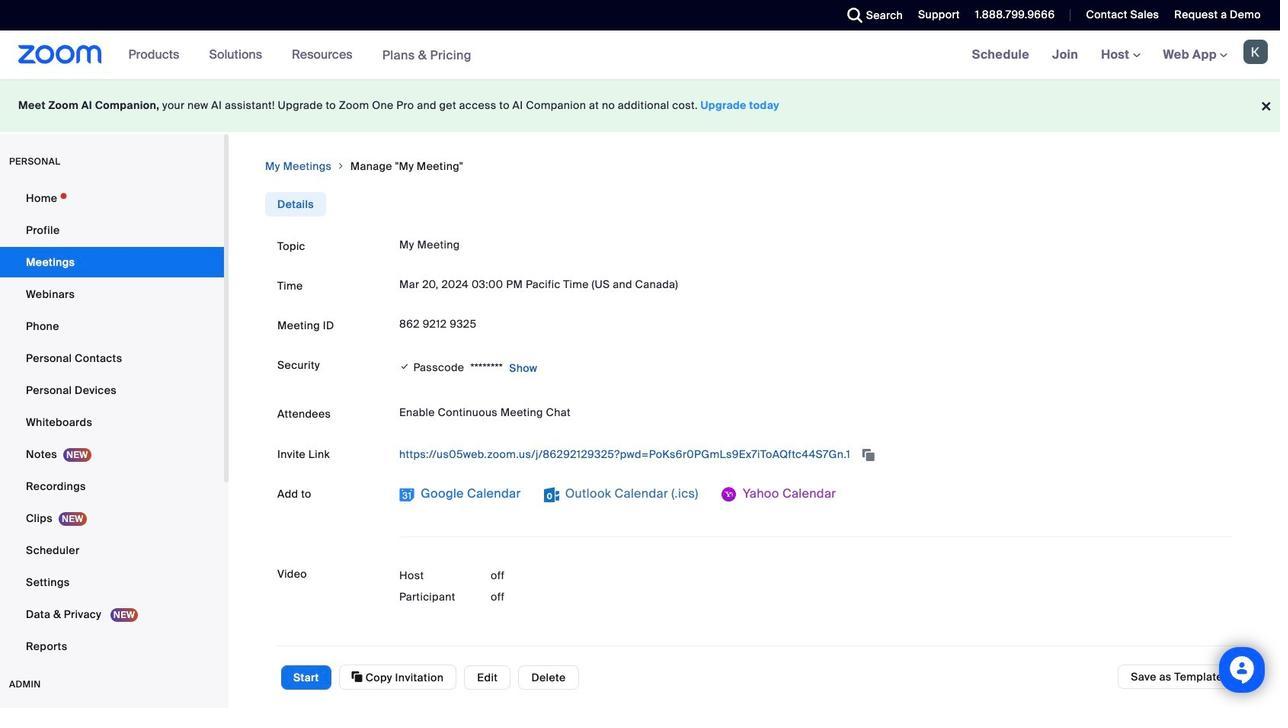 Task type: describe. For each thing, give the bounding box(es) containing it.
checked image
[[399, 359, 410, 374]]

meetings navigation
[[961, 30, 1281, 80]]

profile picture image
[[1244, 40, 1269, 64]]

add to yahoo calendar image
[[722, 487, 737, 502]]

personal menu menu
[[0, 183, 224, 663]]



Task type: locate. For each thing, give the bounding box(es) containing it.
right image
[[336, 159, 346, 174]]

banner
[[0, 30, 1281, 80]]

copy image
[[352, 670, 363, 684]]

add to outlook calendar (.ics) image
[[544, 487, 559, 502]]

application
[[399, 442, 1232, 467]]

zoom logo image
[[18, 45, 102, 64]]

product information navigation
[[117, 30, 483, 80]]

add to google calendar image
[[399, 487, 415, 502]]

manage my meeting tab control tab list
[[265, 192, 326, 216]]

tab
[[265, 192, 326, 216]]

footer
[[0, 79, 1281, 132]]

manage my meeting navigation
[[265, 159, 1244, 174]]



Task type: vqa. For each thing, say whether or not it's contained in the screenshot.
manage My Meeting NAVIGATION
yes



